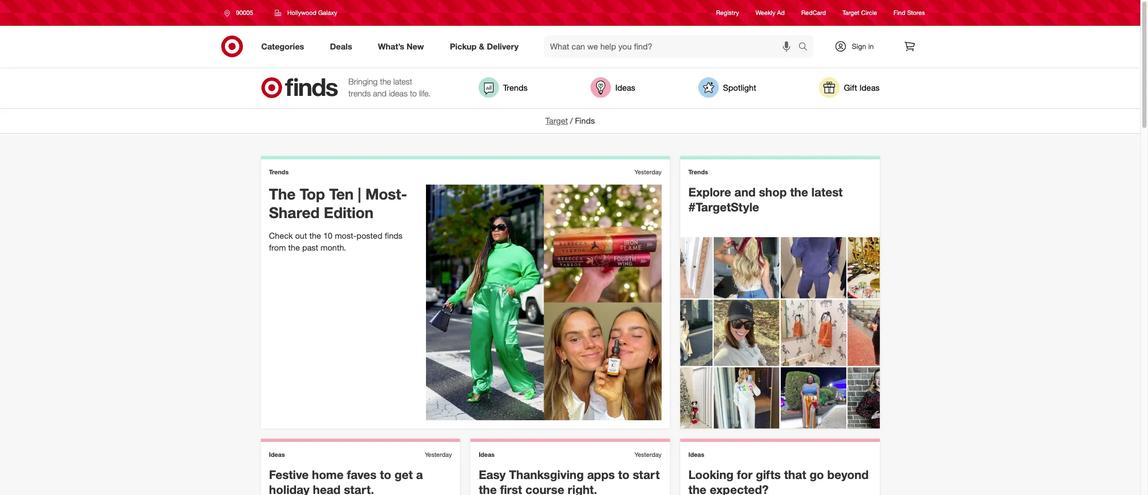 Task type: vqa. For each thing, say whether or not it's contained in the screenshot.
bottom "$500"
no



Task type: describe. For each thing, give the bounding box(es) containing it.
galaxy
[[318, 9, 337, 17]]

latest inside explore and shop the latest #targetstyle
[[812, 185, 843, 199]]

most-
[[335, 231, 357, 241]]

home
[[312, 468, 344, 482]]

to inside bringing the latest trends and ideas to life.
[[410, 88, 417, 99]]

ten
[[329, 185, 354, 203]]

pickup
[[450, 41, 477, 51]]

find stores
[[894, 9, 926, 17]]

hollywood galaxy button
[[268, 4, 344, 22]]

first
[[500, 482, 523, 496]]

spotlight
[[724, 82, 757, 93]]

categories
[[261, 41, 304, 51]]

weekly ad link
[[756, 8, 785, 17]]

to for the
[[619, 468, 630, 482]]

beyond
[[828, 468, 869, 482]]

spotlight link
[[699, 77, 757, 98]]

apps
[[588, 468, 615, 482]]

start.
[[344, 482, 374, 496]]

month.
[[321, 243, 346, 253]]

gift ideas link
[[820, 77, 880, 98]]

0 horizontal spatial trends
[[269, 168, 289, 176]]

explore
[[689, 185, 732, 199]]

target finds image
[[261, 77, 338, 98]]

target for target / finds
[[546, 116, 568, 126]]

ideas inside the "ideas" link
[[616, 82, 636, 93]]

sign in link
[[826, 35, 891, 58]]

thanksgiving
[[509, 468, 584, 482]]

ideas link
[[591, 77, 636, 98]]

what's new
[[378, 41, 424, 51]]

yesterday for easy thanksgiving apps to start the first course right.
[[635, 451, 662, 459]]

posted
[[357, 231, 383, 241]]

hollywood galaxy
[[287, 9, 337, 17]]

past
[[302, 243, 319, 253]]

weekly
[[756, 9, 776, 17]]

90005 button
[[218, 4, 264, 22]]

edition
[[324, 203, 374, 222]]

gift ideas
[[844, 82, 880, 93]]

circle
[[862, 9, 878, 17]]

what's
[[378, 41, 405, 51]]

most-
[[366, 185, 408, 203]]

yesterday for festive home faves to get a holiday head start.
[[425, 451, 452, 459]]

hollywood
[[287, 9, 317, 17]]

trends link
[[479, 77, 528, 98]]

what's new link
[[369, 35, 437, 58]]

in
[[869, 42, 875, 51]]

from
[[269, 243, 286, 253]]

target link
[[546, 116, 568, 126]]

faves
[[347, 468, 377, 482]]

sign in
[[852, 42, 875, 51]]

#targetstyle
[[689, 200, 760, 214]]

get
[[395, 468, 413, 482]]

redcard link
[[802, 8, 827, 17]]

looking
[[689, 468, 734, 482]]

latest inside bringing the latest trends and ideas to life.
[[394, 76, 413, 87]]

collage of people showing off their #targetstyle image
[[681, 237, 880, 429]]

easy
[[479, 468, 506, 482]]

start
[[633, 468, 660, 482]]

the
[[269, 185, 296, 203]]

the inside looking for gifts that go beyond the expected?
[[689, 482, 707, 496]]

10
[[324, 231, 333, 241]]

to for a
[[380, 468, 392, 482]]

find stores link
[[894, 8, 926, 17]]

the down out
[[288, 243, 300, 253]]

the inside bringing the latest trends and ideas to life.
[[380, 76, 391, 87]]



Task type: locate. For each thing, give the bounding box(es) containing it.
explore and shop the latest #targetstyle
[[689, 185, 843, 214]]

and inside explore and shop the latest #targetstyle
[[735, 185, 756, 199]]

out
[[295, 231, 307, 241]]

1 vertical spatial target
[[546, 116, 568, 126]]

to inside festive home faves to get a holiday head start.
[[380, 468, 392, 482]]

target for target circle
[[843, 9, 860, 17]]

search button
[[794, 35, 819, 60]]

the
[[380, 76, 391, 87], [791, 185, 809, 199], [310, 231, 321, 241], [288, 243, 300, 253], [479, 482, 497, 496], [689, 482, 707, 496]]

1 vertical spatial and
[[735, 185, 756, 199]]

0 vertical spatial latest
[[394, 76, 413, 87]]

gifts
[[756, 468, 781, 482]]

right.
[[568, 482, 598, 496]]

2 horizontal spatial to
[[619, 468, 630, 482]]

registry link
[[717, 8, 740, 17]]

deals
[[330, 41, 352, 51]]

and inside bringing the latest trends and ideas to life.
[[373, 88, 387, 99]]

festive home faves to get a holiday head start.
[[269, 468, 423, 496]]

1 horizontal spatial to
[[410, 88, 417, 99]]

trends
[[504, 82, 528, 93], [269, 168, 289, 176], [689, 168, 709, 176]]

expected?
[[710, 482, 769, 496]]

head
[[313, 482, 341, 496]]

yesterday
[[635, 168, 662, 176], [425, 451, 452, 459], [635, 451, 662, 459]]

find
[[894, 9, 906, 17]]

What can we help you find? suggestions appear below search field
[[544, 35, 801, 58]]

1 horizontal spatial trends
[[504, 82, 528, 93]]

the inside easy thanksgiving apps to start the first course right.
[[479, 482, 497, 496]]

course
[[526, 482, 565, 496]]

trends up the on the left top of page
[[269, 168, 289, 176]]

ad
[[778, 9, 785, 17]]

trends
[[349, 88, 371, 99]]

and up #targetstyle at the top of page
[[735, 185, 756, 199]]

and left ideas
[[373, 88, 387, 99]]

0 vertical spatial and
[[373, 88, 387, 99]]

pickup & delivery link
[[441, 35, 532, 58]]

for
[[737, 468, 753, 482]]

ideas
[[389, 88, 408, 99]]

1 horizontal spatial target
[[843, 9, 860, 17]]

and
[[373, 88, 387, 99], [735, 185, 756, 199]]

the down looking
[[689, 482, 707, 496]]

to
[[410, 88, 417, 99], [380, 468, 392, 482], [619, 468, 630, 482]]

|
[[358, 185, 361, 203]]

the down "easy"
[[479, 482, 497, 496]]

looking for gifts that go beyond the expected?
[[689, 468, 869, 496]]

the top ten | most- shared edition
[[269, 185, 408, 222]]

1 horizontal spatial latest
[[812, 185, 843, 199]]

/
[[571, 116, 573, 126]]

1 vertical spatial latest
[[812, 185, 843, 199]]

trends down delivery at left
[[504, 82, 528, 93]]

gift
[[844, 82, 858, 93]]

easy thanksgiving apps to start the first course right.
[[479, 468, 660, 496]]

deals link
[[321, 35, 365, 58]]

check
[[269, 231, 293, 241]]

&
[[479, 41, 485, 51]]

sign
[[852, 42, 867, 51]]

target
[[843, 9, 860, 17], [546, 116, 568, 126]]

weekly ad
[[756, 9, 785, 17]]

registry
[[717, 9, 740, 17]]

0 horizontal spatial target
[[546, 116, 568, 126]]

target left / on the left of the page
[[546, 116, 568, 126]]

the up ideas
[[380, 76, 391, 87]]

finds
[[575, 116, 595, 126]]

0 horizontal spatial and
[[373, 88, 387, 99]]

to inside easy thanksgiving apps to start the first course right.
[[619, 468, 630, 482]]

0 horizontal spatial latest
[[394, 76, 413, 87]]

bringing the latest trends and ideas to life.
[[349, 76, 431, 99]]

categories link
[[253, 35, 317, 58]]

festive
[[269, 468, 309, 482]]

top
[[300, 185, 325, 203]]

2 horizontal spatial trends
[[689, 168, 709, 176]]

0 vertical spatial target
[[843, 9, 860, 17]]

target left circle
[[843, 9, 860, 17]]

1 horizontal spatial and
[[735, 185, 756, 199]]

holiday
[[269, 482, 310, 496]]

trends up 'explore'
[[689, 168, 709, 176]]

target circle
[[843, 9, 878, 17]]

0 horizontal spatial to
[[380, 468, 392, 482]]

ideas
[[616, 82, 636, 93], [860, 82, 880, 93], [269, 451, 285, 459], [479, 451, 495, 459], [689, 451, 705, 459]]

finds
[[385, 231, 403, 241]]

90005
[[236, 9, 253, 17]]

shop
[[760, 185, 787, 199]]

stores
[[908, 9, 926, 17]]

to left get
[[380, 468, 392, 482]]

delivery
[[487, 41, 519, 51]]

ideas inside the "gift ideas" link
[[860, 82, 880, 93]]

shared
[[269, 203, 320, 222]]

the left 10 at top left
[[310, 231, 321, 241]]

pickup & delivery
[[450, 41, 519, 51]]

to left life.
[[410, 88, 417, 99]]

redcard
[[802, 9, 827, 17]]

go
[[810, 468, 825, 482]]

new
[[407, 41, 424, 51]]

a
[[416, 468, 423, 482]]

life.
[[419, 88, 431, 99]]

the inside explore and shop the latest #targetstyle
[[791, 185, 809, 199]]

latest
[[394, 76, 413, 87], [812, 185, 843, 199]]

that
[[785, 468, 807, 482]]

search
[[794, 42, 819, 52]]

bringing
[[349, 76, 378, 87]]

target / finds
[[546, 116, 595, 126]]

to left the start
[[619, 468, 630, 482]]

target circle link
[[843, 8, 878, 17]]

the top ten | most-shared edition image
[[426, 185, 662, 421]]

check out the 10 most-posted finds from the past month.
[[269, 231, 403, 253]]

the right shop
[[791, 185, 809, 199]]



